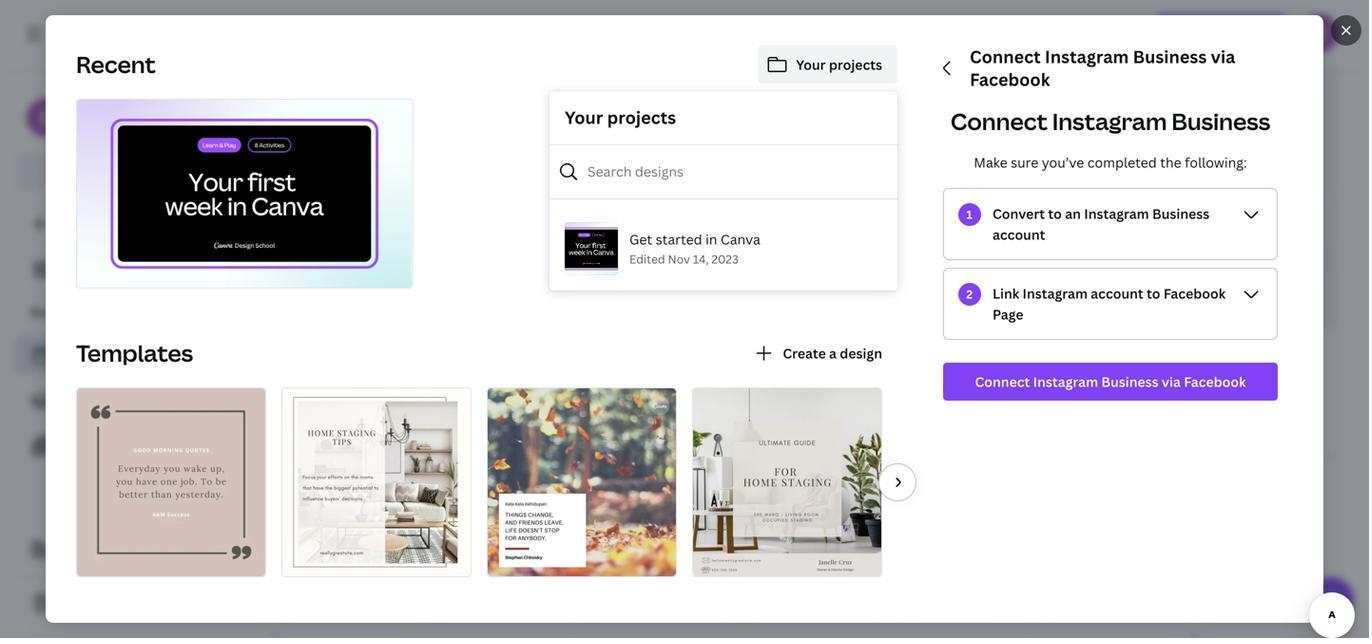 Task type: locate. For each thing, give the bounding box(es) containing it.
templates
[[76, 338, 193, 369]]

0 horizontal spatial a
[[107, 541, 114, 560]]

1 horizontal spatial 1
[[966, 207, 973, 222]]

0 vertical spatial facebook
[[970, 68, 1050, 91]]

2 vertical spatial day
[[524, 409, 546, 425]]

november row
[[263, 67, 1338, 198]]

connect
[[970, 45, 1041, 68], [951, 106, 1048, 137], [975, 373, 1030, 391]]

canva up "2023"
[[721, 231, 760, 249]]

1 horizontal spatial canva
[[721, 231, 760, 249]]

2 vertical spatial connect
[[975, 373, 1030, 391]]

instagram inside convert to an instagram business account
[[1084, 205, 1149, 223]]

a left design
[[829, 345, 837, 363]]

page
[[993, 306, 1024, 324]]

black friday
[[897, 510, 964, 525]]

to right convert
[[1048, 205, 1062, 223]]

a left team
[[107, 541, 114, 560]]

0 vertical spatial a
[[829, 345, 837, 363]]

facebook inside button
[[1184, 373, 1246, 391]]

world kindness day
[[282, 379, 393, 395]]

facebook
[[970, 68, 1050, 91], [1164, 285, 1226, 303], [1184, 373, 1246, 391]]

your projects
[[796, 56, 882, 74], [565, 106, 676, 129]]

get started in canva edited nov 14, 2023
[[629, 231, 760, 267]]

0 vertical spatial account
[[993, 226, 1045, 244]]

list
[[15, 337, 247, 466]]

world diabetes day button
[[425, 404, 562, 431]]

1 vertical spatial account
[[1091, 285, 1143, 303]]

an down you've
[[1065, 205, 1081, 223]]

business inside connect instagram business via facebook button
[[1101, 373, 1159, 391]]

to down convert to an instagram business account
[[1147, 285, 1160, 303]]

connect instagram business via facebook up connect instagram business
[[970, 45, 1235, 91]]

to for back
[[95, 215, 108, 233]]

1 vertical spatial via
[[1162, 373, 1181, 391]]

your
[[796, 56, 826, 74], [565, 106, 603, 129]]

a for team
[[107, 541, 114, 560]]

0 horizontal spatial to
[[95, 215, 108, 233]]

1 vertical spatial create
[[61, 541, 104, 560]]

the
[[1160, 154, 1182, 172]]

to for convert
[[1048, 205, 1062, 223]]

1 horizontal spatial your
[[796, 56, 826, 74]]

day right diabetes
[[524, 409, 546, 425]]

0 horizontal spatial your
[[565, 106, 603, 129]]

1 horizontal spatial a
[[829, 345, 837, 363]]

0 horizontal spatial an
[[461, 379, 475, 395]]

0 horizontal spatial canva
[[114, 163, 154, 181]]

connect inside 'connect instagram business via facebook'
[[970, 45, 1041, 68]]

day right stem
[[623, 248, 645, 264]]

an right 'add'
[[461, 379, 475, 395]]

Search designs search field
[[588, 154, 885, 190]]

instagram
[[1045, 45, 1129, 68], [1052, 106, 1167, 137], [1084, 205, 1149, 223], [1023, 285, 1088, 303], [1033, 373, 1098, 391]]

canva inside button
[[114, 163, 154, 181]]

via inside button
[[1162, 373, 1181, 391]]

1 vertical spatial world
[[436, 409, 469, 425]]

1 horizontal spatial account
[[1091, 285, 1143, 303]]

design
[[840, 345, 882, 363]]

projects
[[829, 56, 882, 74], [607, 106, 676, 129]]

0 vertical spatial via
[[1211, 45, 1235, 68]]

planner
[[117, 347, 166, 365]]

0 vertical spatial an
[[1065, 205, 1081, 223]]

to inside convert to an instagram business account
[[1048, 205, 1062, 223]]

world kindness day button
[[271, 374, 408, 400]]

2 vertical spatial facebook
[[1184, 373, 1246, 391]]

a inside create a team button
[[107, 541, 114, 560]]

connect instagram business via facebook
[[970, 45, 1235, 91], [975, 373, 1246, 391]]

team
[[117, 541, 150, 560]]

diwali
[[1204, 248, 1238, 264]]

create a design button
[[745, 335, 898, 373]]

0 horizontal spatial account
[[993, 226, 1045, 244]]

account down convert
[[993, 226, 1045, 244]]

a inside create a design button
[[829, 345, 837, 363]]

via
[[1211, 45, 1235, 68], [1162, 373, 1181, 391]]

recommended
[[30, 305, 114, 320]]

business down the
[[1152, 205, 1210, 223]]

account down convert to an instagram business account
[[1091, 285, 1143, 303]]

create left design
[[783, 345, 826, 363]]

an inside convert to an instagram business account
[[1065, 205, 1081, 223]]

1 inside convert to an instagram business account element
[[966, 207, 973, 222]]

product photos link
[[15, 428, 247, 466]]

your inside button
[[796, 56, 826, 74]]

connect instagram business via facebook down the link instagram account to facebook page
[[975, 373, 1246, 391]]

an
[[1065, 205, 1081, 223], [461, 379, 475, 395]]

create
[[783, 345, 826, 363], [61, 541, 104, 560]]

fall leaves life quotes image
[[488, 389, 676, 577]]

1 vertical spatial your projects
[[565, 106, 676, 129]]

to right "back"
[[95, 215, 108, 233]]

home
[[112, 215, 150, 233]]

canva inside get started in canva edited nov 14, 2023
[[721, 231, 760, 249]]

get
[[629, 231, 652, 249]]

1 left convert
[[966, 207, 973, 222]]

0 vertical spatial world
[[282, 379, 316, 395]]

nov
[[668, 252, 690, 267]]

in
[[706, 231, 717, 249]]

0 vertical spatial connect
[[970, 45, 1041, 68]]

mockups
[[61, 392, 118, 410]]

instagram down the link instagram account to facebook page
[[1033, 373, 1098, 391]]

0 horizontal spatial 1
[[126, 121, 132, 137]]

started
[[656, 231, 702, 249]]

instagram right link
[[1023, 285, 1088, 303]]

1
[[126, 121, 132, 137], [966, 207, 973, 222]]

link instagram account to facebook page element
[[958, 283, 981, 306]]

0 vertical spatial canva
[[114, 163, 154, 181]]

free •
[[76, 121, 108, 137]]

try
[[90, 163, 111, 181]]

0 horizontal spatial world
[[282, 379, 316, 395]]

•
[[104, 121, 108, 137]]

1 vertical spatial connect instagram business via facebook
[[975, 373, 1246, 391]]

world down 'add'
[[436, 409, 469, 425]]

1 vertical spatial 1
[[966, 207, 973, 222]]

create a team
[[61, 541, 150, 560]]

row
[[263, 198, 1338, 328], [263, 328, 1338, 459], [263, 589, 1338, 639]]

beige background and simple border good morning quote image
[[77, 389, 265, 577]]

convert to an instagram business account element
[[958, 203, 981, 226]]

canva
[[114, 163, 154, 181], [721, 231, 760, 249]]

pro
[[157, 163, 180, 181]]

connect instagram business via facebook inside connect instagram business via facebook button
[[975, 373, 1246, 391]]

canva right 'try'
[[114, 163, 154, 181]]

3 row from the top
[[263, 589, 1338, 639]]

1 horizontal spatial create
[[783, 345, 826, 363]]

instagram inside button
[[1033, 373, 1098, 391]]

1 horizontal spatial to
[[1048, 205, 1062, 223]]

account inside convert to an instagram business account
[[993, 226, 1045, 244]]

create left team
[[61, 541, 104, 560]]

1 vertical spatial day
[[371, 379, 393, 395]]

world diabetes day
[[436, 409, 546, 425]]

0 horizontal spatial create
[[61, 541, 104, 560]]

business
[[1133, 45, 1207, 68], [1172, 106, 1270, 137], [1152, 205, 1210, 223], [1101, 373, 1159, 391]]

1 vertical spatial projects
[[607, 106, 676, 129]]

edited
[[629, 252, 665, 267]]

2 horizontal spatial day
[[623, 248, 645, 264]]

1 horizontal spatial world
[[436, 409, 469, 425]]

0 vertical spatial your
[[796, 56, 826, 74]]

1 horizontal spatial projects
[[829, 56, 882, 74]]

1 horizontal spatial an
[[1065, 205, 1081, 223]]

1 vertical spatial a
[[107, 541, 114, 560]]

account inside the link instagram account to facebook page
[[1091, 285, 1143, 303]]

convert
[[993, 205, 1045, 223]]

diwali button
[[1193, 243, 1330, 270]]

instagram down completed at the top right
[[1084, 205, 1149, 223]]

mockups link
[[15, 382, 247, 420]]

account
[[993, 226, 1045, 244], [1091, 285, 1143, 303]]

content planner link
[[15, 337, 247, 375]]

row containing stem day
[[263, 198, 1338, 328]]

content planner
[[61, 347, 166, 365]]

to
[[1048, 205, 1062, 223], [95, 215, 108, 233], [1147, 285, 1160, 303]]

1 vertical spatial your
[[565, 106, 603, 129]]

day
[[623, 248, 645, 264], [371, 379, 393, 395], [524, 409, 546, 425]]

0 vertical spatial projects
[[829, 56, 882, 74]]

1 row from the top
[[263, 198, 1338, 328]]

completed
[[1087, 154, 1157, 172]]

business inside 'connect instagram business via facebook'
[[1133, 45, 1207, 68]]

apps link
[[15, 251, 247, 289]]

instagram up connect instagram business
[[1045, 45, 1129, 68]]

1 horizontal spatial your projects
[[796, 56, 882, 74]]

recent
[[76, 49, 156, 80]]

business up connect instagram business
[[1133, 45, 1207, 68]]

1 right •
[[126, 121, 132, 137]]

2023
[[712, 252, 739, 267]]

0 horizontal spatial day
[[371, 379, 393, 395]]

0 vertical spatial connect instagram business via facebook
[[970, 45, 1235, 91]]

0 vertical spatial your projects
[[796, 56, 882, 74]]

a
[[829, 345, 837, 363], [107, 541, 114, 560]]

connect instagram business
[[951, 106, 1270, 137]]

stem day
[[590, 248, 645, 264]]

to inside the link instagram account to facebook page
[[1147, 285, 1160, 303]]

black friday button
[[885, 504, 1023, 531]]

personal
[[76, 100, 133, 118]]

1 vertical spatial facebook
[[1164, 285, 1226, 303]]

0 horizontal spatial via
[[1162, 373, 1181, 391]]

world left kindness
[[282, 379, 316, 395]]

1 horizontal spatial day
[[524, 409, 546, 425]]

apps
[[61, 261, 94, 279]]

0 vertical spatial day
[[623, 248, 645, 264]]

home staging tips for interior designers instagram post image
[[282, 389, 471, 577]]

try canva pro
[[90, 163, 180, 181]]

day right kindness
[[371, 379, 393, 395]]

0 vertical spatial create
[[783, 345, 826, 363]]

2 horizontal spatial to
[[1147, 285, 1160, 303]]

connect instagram business via facebook button
[[943, 363, 1278, 401]]

a for design
[[829, 345, 837, 363]]

1 vertical spatial an
[[461, 379, 475, 395]]

business down the link instagram account to facebook page
[[1101, 373, 1159, 391]]

1 vertical spatial canva
[[721, 231, 760, 249]]

connect inside button
[[975, 373, 1030, 391]]

0 vertical spatial 1
[[126, 121, 132, 137]]

day for world diabetes day
[[524, 409, 546, 425]]

2 row from the top
[[263, 328, 1338, 459]]

1 horizontal spatial via
[[1211, 45, 1235, 68]]

world
[[282, 379, 316, 395], [436, 409, 469, 425]]



Task type: vqa. For each thing, say whether or not it's contained in the screenshot.
Instagram within BUTTON
yes



Task type: describe. For each thing, give the bounding box(es) containing it.
facebook inside the link instagram account to facebook page
[[1164, 285, 1226, 303]]

instagram up make sure you've completed the following:
[[1052, 106, 1167, 137]]

1 vertical spatial connect
[[951, 106, 1048, 137]]

make sure you've completed the following:
[[974, 154, 1247, 172]]

create for create a design
[[783, 345, 826, 363]]

create for create a team
[[61, 541, 104, 560]]

product
[[61, 438, 112, 456]]

projects inside the your projects button
[[829, 56, 882, 74]]

black
[[897, 510, 927, 525]]

free
[[76, 121, 100, 137]]

photos
[[116, 438, 161, 456]]

back to home
[[61, 215, 150, 233]]

stem day button
[[578, 243, 716, 270]]

instagram inside the link instagram account to facebook page
[[1023, 285, 1088, 303]]

back to home link
[[15, 205, 247, 243]]

you've
[[1042, 154, 1084, 172]]

2
[[966, 287, 973, 302]]

day for world kindness day
[[371, 379, 393, 395]]

your projects inside button
[[796, 56, 882, 74]]

friday
[[930, 510, 964, 525]]

try canva pro button
[[15, 154, 247, 190]]

content
[[61, 347, 113, 365]]

diabetes
[[472, 409, 521, 425]]

add
[[436, 379, 459, 395]]

0 horizontal spatial your projects
[[565, 106, 676, 129]]

your projects button
[[758, 46, 898, 84]]

business up following:
[[1172, 106, 1270, 137]]

an inside button
[[461, 379, 475, 395]]

convert to an instagram business account
[[993, 205, 1210, 244]]

add an event! button
[[425, 374, 562, 400]]

get started in canva image
[[77, 100, 412, 288]]

product photos
[[61, 438, 161, 456]]

november
[[612, 79, 689, 100]]

occupied home staging image
[[693, 389, 881, 577]]

world for world diabetes day
[[436, 409, 469, 425]]

create a team button
[[15, 531, 247, 570]]

14,
[[693, 252, 709, 267]]

stem
[[590, 248, 621, 264]]

business inside convert to an instagram business account
[[1152, 205, 1210, 223]]

link instagram account to facebook page
[[993, 285, 1226, 324]]

make
[[974, 154, 1008, 172]]

link
[[993, 285, 1019, 303]]

sure
[[1011, 154, 1039, 172]]

following:
[[1185, 154, 1247, 172]]

list containing content planner
[[15, 337, 247, 466]]

instagram inside 'connect instagram business via facebook'
[[1045, 45, 1129, 68]]

0 horizontal spatial projects
[[607, 106, 676, 129]]

add an event!
[[436, 379, 513, 395]]

black friday row
[[263, 459, 1338, 589]]

via inside 'connect instagram business via facebook'
[[1211, 45, 1235, 68]]

create a design
[[783, 345, 882, 363]]

row containing world kindness day
[[263, 328, 1338, 459]]

kindness
[[318, 379, 369, 395]]

back
[[61, 215, 91, 233]]

world for world kindness day
[[282, 379, 316, 395]]

event!
[[478, 379, 513, 395]]



